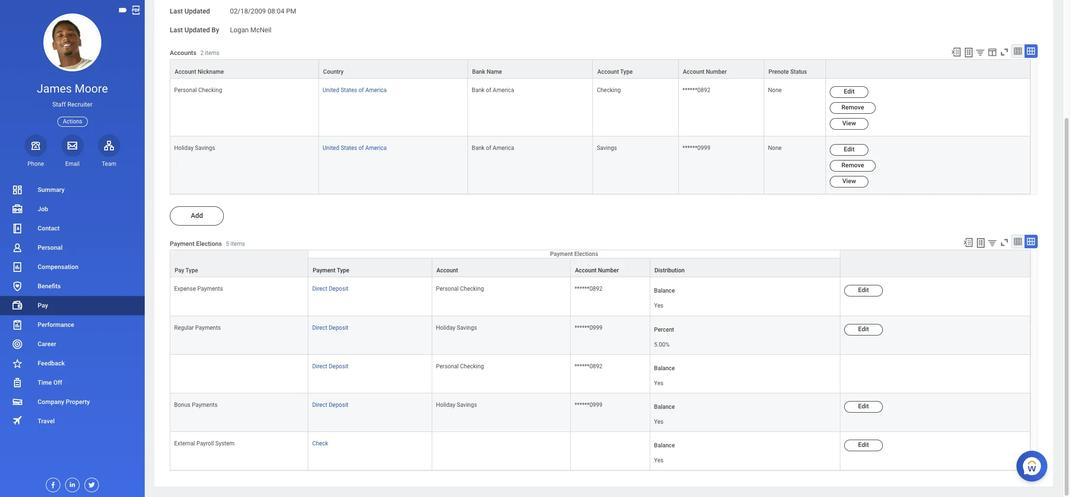 Task type: vqa. For each thing, say whether or not it's contained in the screenshot.
list in the left of the page containing Summary
yes



Task type: describe. For each thing, give the bounding box(es) containing it.
name
[[487, 68, 502, 75]]

summary link
[[0, 181, 145, 200]]

0 vertical spatial personal checking element
[[174, 85, 222, 94]]

contact image
[[12, 223, 23, 235]]

pay for pay
[[38, 302, 48, 309]]

0 vertical spatial account number button
[[679, 60, 764, 78]]

pay type
[[175, 268, 198, 274]]

items inside payment elections 5 items
[[231, 241, 245, 248]]

career image
[[12, 339, 23, 351]]

mcneil
[[251, 26, 272, 34]]

payment for payment elections
[[551, 251, 573, 258]]

united states of america link for holiday savings
[[323, 143, 387, 152]]

personal link
[[0, 239, 145, 258]]

percent element
[[655, 336, 775, 349]]

table image
[[1014, 46, 1024, 56]]

payment type button
[[309, 259, 432, 277]]

personal image
[[12, 242, 23, 254]]

distribution button
[[651, 259, 841, 277]]

yes for 3rd direct deposit link
[[655, 380, 664, 387]]

job link
[[0, 200, 145, 219]]

recruiter
[[67, 101, 93, 108]]

3 direct from the top
[[312, 363, 328, 370]]

job image
[[12, 204, 23, 215]]

direct deposit for first direct deposit link from the bottom of the page
[[312, 402, 349, 409]]

benefits
[[38, 283, 61, 290]]

pm
[[286, 7, 296, 15]]

none element for ******0999
[[769, 143, 782, 152]]

account nickname button
[[170, 60, 319, 78]]

compensation image
[[12, 262, 23, 273]]

travel
[[38, 418, 55, 425]]

holiday savings for bonus payments
[[436, 402, 477, 409]]

country button
[[319, 60, 468, 78]]

checking element
[[597, 85, 621, 94]]

holiday savings for regular payments
[[436, 325, 477, 331]]

travel image
[[12, 415, 23, 427]]

prenote status
[[769, 68, 808, 75]]

actions
[[63, 118, 82, 125]]

regular
[[174, 325, 194, 331]]

summary
[[38, 186, 65, 194]]

none for ******0892
[[769, 87, 782, 94]]

percent
[[655, 327, 675, 333]]

team link
[[98, 135, 120, 168]]

states for checking
[[341, 87, 357, 94]]

payment type
[[313, 268, 350, 274]]

02/18/2009
[[230, 7, 266, 15]]

1 direct from the top
[[312, 286, 328, 293]]

5.00%
[[655, 342, 670, 348]]

0 vertical spatial holiday savings
[[174, 145, 215, 152]]

add
[[191, 212, 203, 220]]

check link
[[312, 439, 328, 448]]

5
[[226, 241, 229, 248]]

states for savings
[[341, 145, 357, 152]]

expand table image
[[1027, 46, 1037, 56]]

bonus payments
[[174, 402, 218, 409]]

bank of america for ******0892
[[472, 87, 515, 94]]

summary image
[[12, 184, 23, 196]]

bank inside popup button
[[473, 68, 486, 75]]

elections for payment elections
[[575, 251, 599, 258]]

yes for first direct deposit link from the bottom of the page
[[655, 419, 664, 426]]

balance element for 3rd direct deposit link
[[655, 375, 664, 388]]

personal inside 'personal' link
[[38, 244, 63, 252]]

team
[[102, 161, 116, 167]]

******0999 inside row
[[683, 145, 711, 152]]

select to filter grid data image
[[988, 238, 999, 248]]

1 fullscreen image from the top
[[1000, 47, 1011, 57]]

holiday savings element inside row
[[174, 143, 215, 152]]

personal for topmost personal checking element
[[174, 87, 197, 94]]

account type button
[[594, 60, 679, 78]]

yes for fourth direct deposit link from the bottom of the page
[[655, 303, 664, 310]]

mail image
[[67, 140, 78, 151]]

2
[[200, 50, 204, 57]]

none for ******0999
[[769, 145, 782, 152]]

holiday savings element for bonus payments
[[436, 400, 477, 409]]

balance for first direct deposit link from the bottom of the page
[[655, 404, 675, 411]]

country
[[323, 68, 344, 75]]

property
[[66, 399, 90, 406]]

yes for check link
[[655, 458, 664, 465]]

career
[[38, 341, 56, 348]]

savings element
[[597, 143, 618, 152]]

united for personal checking
[[323, 87, 340, 94]]

career link
[[0, 335, 145, 354]]

contact link
[[0, 219, 145, 239]]

email button
[[61, 135, 84, 168]]

bank for ******0999
[[472, 145, 485, 152]]

last updated by element
[[230, 20, 272, 35]]

company property link
[[0, 393, 145, 412]]

time
[[38, 380, 52, 387]]

list containing summary
[[0, 181, 145, 432]]

prenote status button
[[765, 60, 826, 78]]

elections for payment elections 5 items
[[196, 240, 222, 248]]

staff recruiter
[[52, 101, 93, 108]]

4 direct from the top
[[312, 402, 328, 409]]

feedback link
[[0, 354, 145, 374]]

compensation
[[38, 264, 79, 271]]

performance image
[[12, 320, 23, 331]]

performance link
[[0, 316, 145, 335]]

account type
[[598, 68, 633, 75]]

row containing account nickname
[[170, 59, 1031, 79]]

travel link
[[0, 412, 145, 432]]

personal for the middle personal checking element
[[436, 286, 459, 293]]

bank for ******0892
[[472, 87, 485, 94]]

phone button
[[25, 135, 47, 168]]

payroll
[[197, 441, 214, 448]]

personal for the bottommost personal checking element
[[436, 363, 459, 370]]

remove for 2nd remove button from the bottom of the page
[[842, 104, 865, 111]]

updated for last updated by
[[185, 26, 210, 34]]

balance for check link
[[655, 443, 675, 450]]

accounts 2 items
[[170, 49, 220, 57]]

pay image
[[12, 300, 23, 312]]

logan
[[230, 26, 249, 34]]

company property
[[38, 399, 90, 406]]

united states of america link for personal checking
[[323, 85, 387, 94]]

holiday for regular payments
[[436, 325, 456, 331]]

regular payments
[[174, 325, 221, 331]]

row containing payment type
[[170, 259, 1031, 278]]

last updated by
[[170, 26, 219, 34]]

facebook image
[[46, 479, 57, 490]]

distribution
[[655, 268, 685, 274]]

balance for fourth direct deposit link from the bottom of the page
[[655, 288, 675, 295]]

table image
[[1014, 237, 1024, 247]]

payment elections 5 items
[[170, 240, 245, 248]]

holiday savings element for regular payments
[[436, 323, 477, 331]]

pay link
[[0, 296, 145, 316]]

accounts
[[170, 49, 197, 57]]

account nickname
[[175, 68, 224, 75]]

payment for payment elections 5 items
[[170, 240, 195, 248]]

compensation link
[[0, 258, 145, 277]]

moore
[[75, 82, 108, 96]]

regular payments element
[[174, 323, 221, 331]]

3 direct deposit link from the top
[[312, 361, 349, 370]]

2 view button from the top
[[831, 176, 869, 188]]

3 row from the top
[[170, 137, 1031, 195]]

0 vertical spatial ******0892
[[683, 87, 711, 94]]

phone image
[[29, 140, 42, 151]]

account inside popup button
[[437, 268, 458, 274]]

holiday inside row
[[174, 145, 194, 152]]

direct deposit for second direct deposit link from the top
[[312, 325, 349, 331]]

pay type button
[[170, 251, 308, 277]]

updated for last updated
[[185, 7, 210, 15]]

2 direct deposit link from the top
[[312, 323, 349, 331]]

last for last updated by
[[170, 26, 183, 34]]

email
[[65, 161, 80, 167]]

1 view from the top
[[843, 120, 857, 127]]

last updated element
[[230, 2, 296, 16]]



Task type: locate. For each thing, give the bounding box(es) containing it.
2 row from the top
[[170, 79, 1031, 137]]

0 vertical spatial payment
[[170, 240, 195, 248]]

holiday savings
[[174, 145, 215, 152], [436, 325, 477, 331], [436, 402, 477, 409]]

pay for pay type
[[175, 268, 184, 274]]

1 balance element from the top
[[655, 297, 664, 310]]

2 fullscreen image from the top
[[1000, 238, 1011, 248]]

1 united states of america from the top
[[323, 87, 387, 94]]

row containing direct deposit
[[170, 355, 1031, 394]]

0 vertical spatial fullscreen image
[[1000, 47, 1011, 57]]

2 edit row from the top
[[170, 317, 1031, 355]]

0 horizontal spatial account number
[[575, 268, 619, 274]]

3 balance from the top
[[655, 404, 675, 411]]

0 vertical spatial elections
[[196, 240, 222, 248]]

holiday for bonus payments
[[436, 402, 456, 409]]

elections inside popup button
[[575, 251, 599, 258]]

export to worksheets image for 2
[[964, 47, 975, 58]]

check
[[312, 441, 328, 448]]

view team image
[[103, 140, 115, 151]]

pay inside "pay type" popup button
[[175, 268, 184, 274]]

1 last from the top
[[170, 7, 183, 15]]

3 edit row from the top
[[170, 394, 1031, 433]]

1 vertical spatial export to worksheets image
[[976, 238, 987, 249]]

export to excel image
[[952, 47, 962, 57]]

******0999
[[683, 145, 711, 152], [575, 325, 603, 331], [575, 402, 603, 409]]

type
[[621, 68, 633, 75], [186, 268, 198, 274], [337, 268, 350, 274]]

2 last from the top
[[170, 26, 183, 34]]

0 horizontal spatial account number button
[[571, 259, 650, 277]]

updated
[[185, 7, 210, 15], [185, 26, 210, 34]]

system
[[216, 441, 235, 448]]

1 vertical spatial account number button
[[571, 259, 650, 277]]

1 vertical spatial toolbar
[[959, 235, 1039, 250]]

holiday savings element
[[174, 143, 215, 152], [436, 323, 477, 331], [436, 400, 477, 409]]

deposit
[[329, 286, 349, 293], [329, 325, 349, 331], [329, 363, 349, 370], [329, 402, 349, 409]]

states
[[341, 87, 357, 94], [341, 145, 357, 152]]

3 balance element from the top
[[655, 413, 664, 426]]

1 vertical spatial bank
[[472, 87, 485, 94]]

1 vertical spatial ******0892
[[575, 286, 603, 293]]

2 vertical spatial payments
[[192, 402, 218, 409]]

time off image
[[12, 378, 23, 389]]

0 vertical spatial personal checking
[[174, 87, 222, 94]]

direct
[[312, 286, 328, 293], [312, 325, 328, 331], [312, 363, 328, 370], [312, 402, 328, 409]]

time off
[[38, 380, 62, 387]]

off
[[53, 380, 62, 387]]

america
[[366, 87, 387, 94], [493, 87, 515, 94], [366, 145, 387, 152], [493, 145, 515, 152]]

row containing payment elections
[[170, 250, 1031, 278]]

1 vertical spatial payments
[[195, 325, 221, 331]]

2 remove button from the top
[[831, 160, 876, 172]]

1 balance from the top
[[655, 288, 675, 295]]

expense payments element
[[174, 284, 223, 293]]

02/18/2009 08:04 pm
[[230, 7, 296, 15]]

toolbar for 2
[[947, 44, 1039, 59]]

linkedin image
[[66, 479, 76, 489]]

1 vertical spatial none element
[[769, 143, 782, 152]]

1 updated from the top
[[185, 7, 210, 15]]

******0999 for balance
[[575, 402, 603, 409]]

2 states from the top
[[341, 145, 357, 152]]

personal inside edit row
[[436, 286, 459, 293]]

1 vertical spatial remove
[[842, 162, 865, 169]]

savings
[[195, 145, 215, 152], [597, 145, 618, 152], [457, 325, 477, 331], [457, 402, 477, 409]]

toolbar
[[947, 44, 1039, 59], [959, 235, 1039, 250]]

4 direct deposit from the top
[[312, 402, 349, 409]]

1 vertical spatial holiday savings element
[[436, 323, 477, 331]]

export to excel image
[[964, 238, 974, 248]]

james
[[37, 82, 72, 96]]

payments for bonus payments
[[192, 402, 218, 409]]

1 yes from the top
[[655, 303, 664, 310]]

1 vertical spatial remove button
[[831, 160, 876, 172]]

payments right bonus on the left bottom of the page
[[192, 402, 218, 409]]

2 balance element from the top
[[655, 375, 664, 388]]

1 remove from the top
[[842, 104, 865, 111]]

1 edit row from the top
[[170, 278, 1031, 317]]

edit button
[[831, 86, 869, 98], [831, 144, 869, 156], [845, 286, 884, 297], [845, 324, 884, 336], [845, 402, 884, 413], [845, 440, 884, 452]]

number for the left account number popup button
[[599, 268, 619, 274]]

1 horizontal spatial type
[[337, 268, 350, 274]]

2 vertical spatial payment
[[313, 268, 336, 274]]

personal
[[174, 87, 197, 94], [38, 244, 63, 252], [436, 286, 459, 293], [436, 363, 459, 370]]

type for payment type
[[337, 268, 350, 274]]

united states of america
[[323, 87, 387, 94], [323, 145, 387, 152]]

payment for payment type
[[313, 268, 336, 274]]

view button
[[831, 118, 869, 130], [831, 176, 869, 188]]

1 horizontal spatial account number button
[[679, 60, 764, 78]]

performance
[[38, 322, 74, 329]]

bank
[[473, 68, 486, 75], [472, 87, 485, 94], [472, 145, 485, 152]]

toolbar for elections
[[959, 235, 1039, 250]]

fullscreen image
[[1000, 47, 1011, 57], [1000, 238, 1011, 248]]

******0892 for the bottommost personal checking element
[[575, 363, 603, 370]]

1 united from the top
[[323, 87, 340, 94]]

4 yes from the top
[[655, 458, 664, 465]]

0 vertical spatial holiday savings element
[[174, 143, 215, 152]]

5 row from the top
[[170, 259, 1031, 278]]

staff
[[52, 101, 66, 108]]

export to worksheets image left select to filter grid data icon
[[976, 238, 987, 249]]

email james moore element
[[61, 160, 84, 168]]

edit row
[[170, 278, 1031, 317], [170, 317, 1031, 355], [170, 394, 1031, 433], [170, 433, 1031, 471]]

1 vertical spatial ******0999
[[575, 325, 603, 331]]

payments for regular payments
[[195, 325, 221, 331]]

2 vertical spatial holiday savings element
[[436, 400, 477, 409]]

1 vertical spatial last
[[170, 26, 183, 34]]

1 bank of america from the top
[[472, 87, 515, 94]]

1 vertical spatial united states of america link
[[323, 143, 387, 152]]

expense
[[174, 286, 196, 293]]

company
[[38, 399, 64, 406]]

checking
[[198, 87, 222, 94], [597, 87, 621, 94], [460, 286, 484, 293], [460, 363, 484, 370]]

james moore
[[37, 82, 108, 96]]

2 yes from the top
[[655, 380, 664, 387]]

pay
[[175, 268, 184, 274], [38, 302, 48, 309]]

status
[[791, 68, 808, 75]]

external payroll system
[[174, 441, 235, 448]]

0 vertical spatial none
[[769, 87, 782, 94]]

2 vertical spatial ******0999
[[575, 402, 603, 409]]

export to worksheets image left select to filter grid data image
[[964, 47, 975, 58]]

2 deposit from the top
[[329, 325, 349, 331]]

feedback
[[38, 360, 65, 367]]

none element
[[769, 85, 782, 94], [769, 143, 782, 152]]

1 vertical spatial elections
[[575, 251, 599, 258]]

direct deposit inside row
[[312, 363, 349, 370]]

0 horizontal spatial pay
[[38, 302, 48, 309]]

0 vertical spatial pay
[[175, 268, 184, 274]]

team james moore element
[[98, 160, 120, 168]]

0 vertical spatial number
[[707, 68, 727, 75]]

united for holiday savings
[[323, 145, 340, 152]]

3 direct deposit from the top
[[312, 363, 349, 370]]

contact
[[38, 225, 60, 232]]

direct deposit for fourth direct deposit link from the bottom of the page
[[312, 286, 349, 293]]

1 horizontal spatial export to worksheets image
[[976, 238, 987, 249]]

view printable version (pdf) image
[[131, 5, 141, 15]]

feedback image
[[12, 358, 23, 370]]

1 horizontal spatial number
[[707, 68, 727, 75]]

0 vertical spatial account number
[[684, 68, 727, 75]]

2 none element from the top
[[769, 143, 782, 152]]

balance for 3rd direct deposit link
[[655, 365, 675, 372]]

4 balance from the top
[[655, 443, 675, 450]]

6 row from the top
[[170, 355, 1031, 394]]

type for pay type
[[186, 268, 198, 274]]

3 yes from the top
[[655, 419, 664, 426]]

last
[[170, 7, 183, 15], [170, 26, 183, 34]]

0 vertical spatial last
[[170, 7, 183, 15]]

balance inside row
[[655, 365, 675, 372]]

1 vertical spatial states
[[341, 145, 357, 152]]

items right 5
[[231, 241, 245, 248]]

account button
[[432, 259, 571, 277]]

1 horizontal spatial payment
[[313, 268, 336, 274]]

personal checking for topmost personal checking element
[[174, 87, 222, 94]]

0 vertical spatial bank
[[473, 68, 486, 75]]

1 vertical spatial holiday savings
[[436, 325, 477, 331]]

0 horizontal spatial type
[[186, 268, 198, 274]]

expense payments
[[174, 286, 223, 293]]

export to worksheets image for elections
[[976, 238, 987, 249]]

1 remove button from the top
[[831, 102, 876, 114]]

external
[[174, 441, 195, 448]]

row
[[170, 59, 1031, 79], [170, 79, 1031, 137], [170, 137, 1031, 195], [170, 250, 1031, 278], [170, 259, 1031, 278], [170, 355, 1031, 394]]

2 united from the top
[[323, 145, 340, 152]]

expand table image
[[1027, 237, 1037, 247]]

2 vertical spatial ******0892
[[575, 363, 603, 370]]

1 horizontal spatial elections
[[575, 251, 599, 258]]

0 horizontal spatial payment
[[170, 240, 195, 248]]

2 united states of america from the top
[[323, 145, 387, 152]]

1 horizontal spatial items
[[231, 241, 245, 248]]

2 bank of america from the top
[[472, 145, 515, 152]]

bank of america
[[472, 87, 515, 94], [472, 145, 515, 152]]

0 vertical spatial payments
[[197, 286, 223, 293]]

balance element for check link
[[655, 452, 664, 465]]

export to worksheets image
[[964, 47, 975, 58], [976, 238, 987, 249]]

company property image
[[12, 397, 23, 408]]

1 united states of america link from the top
[[323, 85, 387, 94]]

2 vertical spatial personal checking
[[436, 363, 484, 370]]

of
[[359, 87, 364, 94], [486, 87, 492, 94], [359, 145, 364, 152], [486, 145, 492, 152]]

2 balance from the top
[[655, 365, 675, 372]]

0 vertical spatial united states of america link
[[323, 85, 387, 94]]

0 vertical spatial updated
[[185, 7, 210, 15]]

4 deposit from the top
[[329, 402, 349, 409]]

type inside popup button
[[337, 268, 350, 274]]

updated up the "last updated by"
[[185, 7, 210, 15]]

0 vertical spatial items
[[205, 50, 220, 57]]

2 horizontal spatial type
[[621, 68, 633, 75]]

1 vertical spatial pay
[[38, 302, 48, 309]]

account number button
[[679, 60, 764, 78], [571, 259, 650, 277]]

payments
[[197, 286, 223, 293], [195, 325, 221, 331], [192, 402, 218, 409]]

bonus payments element
[[174, 400, 218, 409]]

0 horizontal spatial number
[[599, 268, 619, 274]]

2 vertical spatial personal checking element
[[436, 361, 484, 370]]

last up the "last updated by"
[[170, 7, 183, 15]]

nickname
[[198, 68, 224, 75]]

balance element for fourth direct deposit link from the bottom of the page
[[655, 297, 664, 310]]

time off link
[[0, 374, 145, 393]]

pay inside pay link
[[38, 302, 48, 309]]

view
[[843, 120, 857, 127], [843, 178, 857, 185]]

remove for second remove button from the top of the page
[[842, 162, 865, 169]]

by
[[212, 26, 219, 34]]

type for account type
[[621, 68, 633, 75]]

elections
[[196, 240, 222, 248], [575, 251, 599, 258]]

add button
[[170, 207, 224, 226]]

0 vertical spatial none element
[[769, 85, 782, 94]]

0 vertical spatial remove
[[842, 104, 865, 111]]

1 none element from the top
[[769, 85, 782, 94]]

1 vertical spatial united
[[323, 145, 340, 152]]

holiday
[[174, 145, 194, 152], [436, 325, 456, 331], [436, 402, 456, 409]]

1 horizontal spatial account number
[[684, 68, 727, 75]]

united states of america for savings
[[323, 145, 387, 152]]

updated left the by
[[185, 26, 210, 34]]

bank of america for ******0999
[[472, 145, 515, 152]]

0 vertical spatial ******0999
[[683, 145, 711, 152]]

payments right expense
[[197, 286, 223, 293]]

select to filter grid data image
[[976, 47, 986, 57]]

payment elections
[[551, 251, 599, 258]]

bank name button
[[468, 60, 593, 78]]

payments for expense payments
[[197, 286, 223, 293]]

1 horizontal spatial pay
[[175, 268, 184, 274]]

1 vertical spatial holiday
[[436, 325, 456, 331]]

0 horizontal spatial elections
[[196, 240, 222, 248]]

1 vertical spatial view button
[[831, 176, 869, 188]]

pay up expense
[[175, 268, 184, 274]]

personal checking
[[174, 87, 222, 94], [436, 286, 484, 293], [436, 363, 484, 370]]

2 updated from the top
[[185, 26, 210, 34]]

2 none from the top
[[769, 145, 782, 152]]

1 vertical spatial none
[[769, 145, 782, 152]]

personal checking inside edit row
[[436, 286, 484, 293]]

4 row from the top
[[170, 250, 1031, 278]]

1 vertical spatial payment
[[551, 251, 573, 258]]

payment elections button
[[309, 251, 841, 259]]

phone
[[28, 161, 44, 167]]

******0892 inside edit row
[[575, 286, 603, 293]]

last down last updated
[[170, 26, 183, 34]]

2 vertical spatial bank
[[472, 145, 485, 152]]

twitter image
[[85, 479, 96, 490]]

yes inside row
[[655, 380, 664, 387]]

fullscreen image right select to filter grid data icon
[[1000, 238, 1011, 248]]

1 direct deposit link from the top
[[312, 284, 349, 293]]

08:04
[[268, 7, 285, 15]]

cell
[[170, 355, 309, 394], [841, 355, 1031, 394], [432, 433, 571, 471], [571, 433, 651, 471]]

1 deposit from the top
[[329, 286, 349, 293]]

benefits image
[[12, 281, 23, 293]]

4 direct deposit link from the top
[[312, 400, 349, 409]]

1 states from the top
[[341, 87, 357, 94]]

fullscreen image right click to view/edit grid preferences image
[[1000, 47, 1011, 57]]

4 balance element from the top
[[655, 452, 664, 465]]

1 direct deposit from the top
[[312, 286, 349, 293]]

0 vertical spatial states
[[341, 87, 357, 94]]

2 remove from the top
[[842, 162, 865, 169]]

personal checking for the bottommost personal checking element
[[436, 363, 484, 370]]

2 united states of america link from the top
[[323, 143, 387, 152]]

direct deposit link
[[312, 284, 349, 293], [312, 323, 349, 331], [312, 361, 349, 370], [312, 400, 349, 409]]

bonus
[[174, 402, 191, 409]]

3 deposit from the top
[[329, 363, 349, 370]]

1 vertical spatial bank of america
[[472, 145, 515, 152]]

******0892
[[683, 87, 711, 94], [575, 286, 603, 293], [575, 363, 603, 370]]

2 vertical spatial holiday savings
[[436, 402, 477, 409]]

2 view from the top
[[843, 178, 857, 185]]

united states of america for checking
[[323, 87, 387, 94]]

united states of america link
[[323, 85, 387, 94], [323, 143, 387, 152]]

payment
[[170, 240, 195, 248], [551, 251, 573, 258], [313, 268, 336, 274]]

0 vertical spatial holiday
[[174, 145, 194, 152]]

0 horizontal spatial export to worksheets image
[[964, 47, 975, 58]]

1 none from the top
[[769, 87, 782, 94]]

bank name
[[473, 68, 502, 75]]

balance element for first direct deposit link from the bottom of the page
[[655, 413, 664, 426]]

1 vertical spatial view
[[843, 178, 857, 185]]

0 vertical spatial united
[[323, 87, 340, 94]]

0 vertical spatial bank of america
[[472, 87, 515, 94]]

number for top account number popup button
[[707, 68, 727, 75]]

4 edit row from the top
[[170, 433, 1031, 471]]

1 vertical spatial account number
[[575, 268, 619, 274]]

account number
[[684, 68, 727, 75], [575, 268, 619, 274]]

phone james moore element
[[25, 160, 47, 168]]

united
[[323, 87, 340, 94], [323, 145, 340, 152]]

0 vertical spatial view
[[843, 120, 857, 127]]

items inside 'accounts 2 items'
[[205, 50, 220, 57]]

balance element
[[655, 297, 664, 310], [655, 375, 664, 388], [655, 413, 664, 426], [655, 452, 664, 465]]

1 vertical spatial personal checking element
[[436, 284, 484, 293]]

click to view/edit grid preferences image
[[988, 47, 999, 57]]

0 vertical spatial export to worksheets image
[[964, 47, 975, 58]]

0 vertical spatial view button
[[831, 118, 869, 130]]

0 vertical spatial toolbar
[[947, 44, 1039, 59]]

job
[[38, 206, 48, 213]]

remove
[[842, 104, 865, 111], [842, 162, 865, 169]]

direct deposit for 3rd direct deposit link
[[312, 363, 349, 370]]

last for last updated
[[170, 7, 183, 15]]

payments right the regular
[[195, 325, 221, 331]]

1 row from the top
[[170, 59, 1031, 79]]

2 direct deposit from the top
[[312, 325, 349, 331]]

items right 2
[[205, 50, 220, 57]]

******0892 for the middle personal checking element
[[575, 286, 603, 293]]

none element for ******0892
[[769, 85, 782, 94]]

1 vertical spatial united states of america
[[323, 145, 387, 152]]

pay down the benefits
[[38, 302, 48, 309]]

0 horizontal spatial items
[[205, 50, 220, 57]]

actions button
[[58, 117, 88, 127]]

2 horizontal spatial payment
[[551, 251, 573, 258]]

items
[[205, 50, 220, 57], [231, 241, 245, 248]]

2 vertical spatial holiday
[[436, 402, 456, 409]]

workday assistant region
[[1017, 448, 1052, 482]]

prenote
[[769, 68, 790, 75]]

personal checking for the middle personal checking element
[[436, 286, 484, 293]]

1 vertical spatial personal checking
[[436, 286, 484, 293]]

last updated
[[170, 7, 210, 15]]

1 vertical spatial fullscreen image
[[1000, 238, 1011, 248]]

navigation pane region
[[0, 0, 145, 498]]

0 vertical spatial remove button
[[831, 102, 876, 114]]

******0999 for percent
[[575, 325, 603, 331]]

tag image
[[118, 5, 128, 15]]

1 vertical spatial updated
[[185, 26, 210, 34]]

1 vertical spatial items
[[231, 241, 245, 248]]

list
[[0, 181, 145, 432]]

benefits link
[[0, 277, 145, 296]]

personal checking element
[[174, 85, 222, 94], [436, 284, 484, 293], [436, 361, 484, 370]]

0 vertical spatial united states of america
[[323, 87, 387, 94]]

1 view button from the top
[[831, 118, 869, 130]]

1 vertical spatial number
[[599, 268, 619, 274]]

logan mcneil
[[230, 26, 272, 34]]

external payroll system element
[[174, 439, 235, 448]]

2 direct from the top
[[312, 325, 328, 331]]



